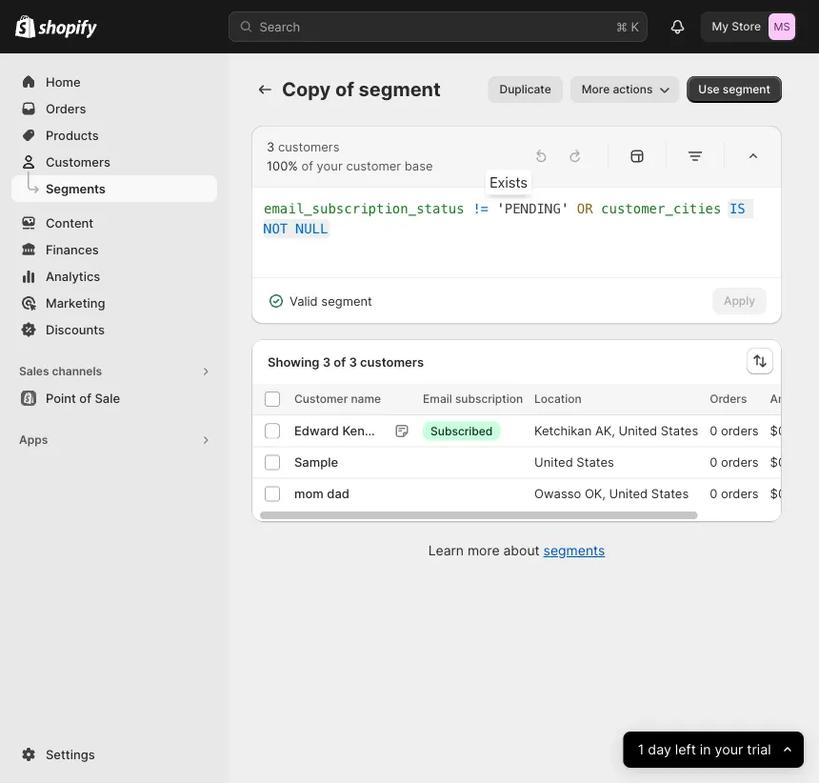 Task type: describe. For each thing, give the bounding box(es) containing it.
mom dad link
[[294, 484, 350, 503]]

subscribed
[[431, 424, 493, 437]]

of up customer name at left
[[334, 354, 346, 369]]

my
[[712, 20, 729, 33]]

analytics
[[46, 269, 100, 284]]

your for trial
[[715, 742, 744, 758]]

united for ok,
[[609, 486, 648, 501]]

duplicate
[[500, 82, 552, 96]]

showing
[[268, 354, 320, 369]]

showing 3 of 3 customers
[[268, 354, 424, 369]]

3 customers 100% of your customer base
[[267, 139, 433, 173]]

k
[[631, 19, 639, 34]]

united for ak,
[[619, 423, 658, 438]]

undo image
[[532, 147, 551, 166]]

amount
[[771, 392, 813, 405]]

copy of segment
[[282, 78, 441, 101]]

store
[[732, 20, 761, 33]]

content
[[46, 215, 94, 230]]

more actions button
[[571, 76, 680, 103]]

segment for valid segment
[[321, 294, 372, 308]]

use
[[699, 82, 720, 96]]

0 for ketchikan ak, united states
[[710, 423, 718, 438]]

more
[[468, 543, 500, 559]]

owasso
[[535, 486, 582, 501]]

mom
[[294, 486, 324, 501]]

3 0 from the top
[[710, 486, 718, 501]]

channels
[[52, 365, 102, 378]]

content link
[[11, 210, 217, 236]]

segment up base
[[359, 78, 441, 101]]

segments link
[[544, 543, 605, 559]]

⌘ k
[[617, 19, 639, 34]]

marketing link
[[11, 290, 217, 316]]

finances link
[[11, 236, 217, 263]]

home link
[[11, 69, 217, 95]]

products
[[46, 128, 99, 142]]

home
[[46, 74, 81, 89]]

use segment button
[[687, 76, 782, 103]]

segments
[[46, 181, 106, 196]]

point
[[46, 391, 76, 405]]

my store image
[[769, 13, 796, 40]]

1 vertical spatial customers
[[360, 354, 424, 369]]

use segment
[[699, 82, 771, 96]]

email
[[423, 392, 452, 405]]

segments
[[544, 543, 605, 559]]

ok,
[[585, 486, 606, 501]]

orders for ketchikan ak, united states
[[721, 423, 759, 438]]

subscription
[[455, 392, 523, 405]]

0 orders for ketchikan ak, united states
[[710, 423, 759, 438]]

1 day left in your trial
[[638, 742, 772, 758]]

my store
[[712, 20, 761, 33]]

of right "copy" on the left top of the page
[[335, 78, 354, 101]]

sales channels button
[[11, 358, 217, 385]]

0 vertical spatial orders
[[46, 101, 86, 116]]

customer
[[346, 158, 401, 173]]

your for customer
[[317, 158, 343, 173]]

0 orders for united states
[[710, 455, 759, 469]]

united states
[[535, 455, 614, 469]]

Editor field
[[264, 199, 770, 266]]

states for owasso ok, united states
[[652, 486, 689, 501]]

duplicate button
[[488, 76, 563, 103]]

$0.00 for ketchikan ak, united states
[[771, 423, 804, 438]]

$0.00 for united states
[[771, 455, 804, 469]]

about
[[504, 543, 540, 559]]

valid segment
[[290, 294, 372, 308]]

shopify image
[[15, 15, 35, 38]]

email subscription
[[423, 392, 523, 405]]

100%
[[267, 158, 298, 173]]

segment for use segment
[[723, 82, 771, 96]]

apply button
[[713, 288, 767, 314]]

analytics link
[[11, 263, 217, 290]]

ketchikan
[[535, 423, 592, 438]]

mom dad
[[294, 486, 350, 501]]

dad
[[327, 486, 350, 501]]

sample
[[294, 455, 338, 469]]

search
[[260, 19, 300, 34]]

sales
[[19, 365, 49, 378]]

owasso ok, united states
[[535, 486, 689, 501]]



Task type: vqa. For each thing, say whether or not it's contained in the screenshot.
THE SET inside Set up Shopify Payments Start accepting payments instantly with Shopify Payments.You'll be able to see a breakdown of your income by payment provider.
no



Task type: locate. For each thing, give the bounding box(es) containing it.
more actions
[[582, 82, 653, 96]]

1 vertical spatial states
[[577, 455, 614, 469]]

2 0 orders from the top
[[710, 455, 759, 469]]

segment right valid
[[321, 294, 372, 308]]

0 vertical spatial united
[[619, 423, 658, 438]]

1 0 orders from the top
[[710, 423, 759, 438]]

0
[[710, 423, 718, 438], [710, 455, 718, 469], [710, 486, 718, 501]]

ak,
[[596, 423, 615, 438]]

shopify image
[[38, 20, 97, 39]]

in
[[700, 742, 712, 758]]

3 inside '3 customers 100% of your customer base'
[[267, 139, 275, 154]]

2 vertical spatial united
[[609, 486, 648, 501]]

2 orders from the top
[[721, 455, 759, 469]]

orders link
[[11, 95, 217, 122]]

0 vertical spatial your
[[317, 158, 343, 173]]

3 $0.00 from the top
[[771, 486, 804, 501]]

customer
[[294, 392, 348, 405]]

day
[[648, 742, 672, 758]]

apps
[[19, 433, 48, 447]]

2 $0.00 from the top
[[771, 455, 804, 469]]

left
[[676, 742, 697, 758]]

states for ketchikan ak, united states
[[661, 423, 699, 438]]

settings link
[[11, 741, 217, 768]]

1 vertical spatial orders
[[721, 455, 759, 469]]

1 vertical spatial 0
[[710, 455, 718, 469]]

states up ok,
[[577, 455, 614, 469]]

3
[[267, 139, 275, 154], [323, 354, 331, 369], [349, 354, 357, 369]]

sale
[[95, 391, 120, 405]]

apply
[[724, 294, 756, 308]]

2 vertical spatial $0.00
[[771, 486, 804, 501]]

0 vertical spatial 0 orders
[[710, 423, 759, 438]]

1 horizontal spatial customers
[[360, 354, 424, 369]]

name
[[351, 392, 381, 405]]

3 0 orders from the top
[[710, 486, 759, 501]]

2 vertical spatial states
[[652, 486, 689, 501]]

1 horizontal spatial orders
[[710, 392, 747, 405]]

sample link
[[294, 453, 338, 472]]

marketing
[[46, 295, 105, 310]]

1 horizontal spatial 3
[[323, 354, 331, 369]]

of inside button
[[79, 391, 91, 405]]

location
[[535, 392, 582, 405]]

segments link
[[11, 175, 217, 202]]

discounts
[[46, 322, 105, 337]]

To create a segment, choose a template or apply a filter. text field
[[264, 199, 770, 266]]

customer name
[[294, 392, 381, 405]]

united right ok,
[[609, 486, 648, 501]]

of
[[335, 78, 354, 101], [302, 158, 313, 173], [334, 354, 346, 369], [79, 391, 91, 405]]

2 vertical spatial 0 orders
[[710, 486, 759, 501]]

of right 100% at top
[[302, 158, 313, 173]]

$0.00
[[771, 423, 804, 438], [771, 455, 804, 469], [771, 486, 804, 501]]

0 vertical spatial customers
[[278, 139, 340, 154]]

0 for united states
[[710, 455, 718, 469]]

learn
[[428, 543, 464, 559]]

sales channels
[[19, 365, 102, 378]]

1 vertical spatial united
[[535, 455, 573, 469]]

1 day left in your trial button
[[624, 732, 804, 768]]

s
[[816, 392, 820, 405]]

2 vertical spatial 0
[[710, 486, 718, 501]]

more
[[582, 82, 610, 96]]

1 0 from the top
[[710, 423, 718, 438]]

your inside '3 customers 100% of your customer base'
[[317, 158, 343, 173]]

base
[[405, 158, 433, 173]]

0 orders
[[710, 423, 759, 438], [710, 455, 759, 469], [710, 486, 759, 501]]

your inside dropdown button
[[715, 742, 744, 758]]

1 vertical spatial your
[[715, 742, 744, 758]]

1 vertical spatial $0.00
[[771, 455, 804, 469]]

point of sale link
[[11, 385, 217, 412]]

1 vertical spatial 0 orders
[[710, 455, 759, 469]]

1
[[638, 742, 645, 758]]

2 0 from the top
[[710, 455, 718, 469]]

settings
[[46, 747, 95, 762]]

valid segment alert
[[252, 278, 388, 324]]

customers inside '3 customers 100% of your customer base'
[[278, 139, 340, 154]]

orders for united states
[[721, 455, 759, 469]]

orders left amount
[[710, 392, 747, 405]]

orders down home
[[46, 101, 86, 116]]

united right ak,
[[619, 423, 658, 438]]

segment inside button
[[723, 82, 771, 96]]

0 vertical spatial orders
[[721, 423, 759, 438]]

customers up name
[[360, 354, 424, 369]]

customers link
[[11, 149, 217, 175]]

3 right showing
[[323, 354, 331, 369]]

0 horizontal spatial orders
[[46, 101, 86, 116]]

actions
[[613, 82, 653, 96]]

customers
[[278, 139, 340, 154], [360, 354, 424, 369]]

states right ak,
[[661, 423, 699, 438]]

point of sale button
[[0, 385, 229, 412]]

amount s
[[771, 392, 820, 405]]

states
[[661, 423, 699, 438], [577, 455, 614, 469], [652, 486, 689, 501]]

3 up 100% at top
[[267, 139, 275, 154]]

⌘
[[617, 19, 628, 34]]

0 horizontal spatial 3
[[267, 139, 275, 154]]

1 vertical spatial orders
[[710, 392, 747, 405]]

2 horizontal spatial 3
[[349, 354, 357, 369]]

segment inside alert
[[321, 294, 372, 308]]

of inside '3 customers 100% of your customer base'
[[302, 158, 313, 173]]

your
[[317, 158, 343, 173], [715, 742, 744, 758]]

customers up 100% at top
[[278, 139, 340, 154]]

0 horizontal spatial customers
[[278, 139, 340, 154]]

1 horizontal spatial your
[[715, 742, 744, 758]]

0 vertical spatial states
[[661, 423, 699, 438]]

segment right use
[[723, 82, 771, 96]]

copy
[[282, 78, 331, 101]]

apps button
[[11, 427, 217, 454]]

united up owasso
[[535, 455, 573, 469]]

ketchikan ak, united states
[[535, 423, 699, 438]]

of left sale
[[79, 391, 91, 405]]

your left customer
[[317, 158, 343, 173]]

trial
[[748, 742, 772, 758]]

discounts link
[[11, 316, 217, 343]]

2 vertical spatial orders
[[721, 486, 759, 501]]

redo image
[[566, 147, 585, 166]]

states right ok,
[[652, 486, 689, 501]]

1 $0.00 from the top
[[771, 423, 804, 438]]

finances
[[46, 242, 99, 257]]

3 up name
[[349, 354, 357, 369]]

0 vertical spatial 0
[[710, 423, 718, 438]]

united
[[619, 423, 658, 438], [535, 455, 573, 469], [609, 486, 648, 501]]

0 vertical spatial $0.00
[[771, 423, 804, 438]]

customers
[[46, 154, 110, 169]]

your right 'in'
[[715, 742, 744, 758]]

learn more about segments
[[428, 543, 605, 559]]

point of sale
[[46, 391, 120, 405]]

products link
[[11, 122, 217, 149]]

3 orders from the top
[[721, 486, 759, 501]]

segment
[[359, 78, 441, 101], [723, 82, 771, 96], [321, 294, 372, 308]]

valid
[[290, 294, 318, 308]]

0 horizontal spatial your
[[317, 158, 343, 173]]

1 orders from the top
[[721, 423, 759, 438]]



